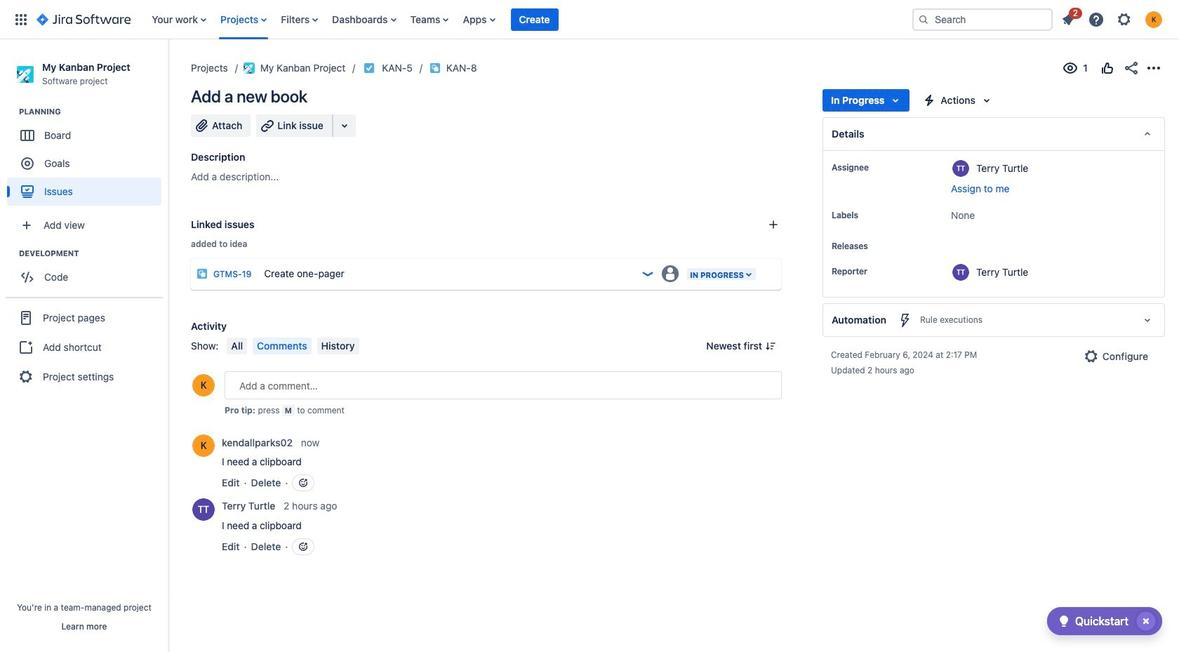Task type: locate. For each thing, give the bounding box(es) containing it.
0 vertical spatial group
[[7, 106, 168, 210]]

details element
[[823, 117, 1165, 151]]

development image
[[2, 245, 19, 262]]

2 vertical spatial group
[[6, 297, 163, 397]]

copy link to issue image
[[474, 62, 485, 73]]

menu bar
[[224, 338, 362, 354]]

link web pages and more image
[[336, 117, 353, 134]]

assignee pin to top. only you can see pinned fields. image
[[872, 162, 883, 173]]

list item
[[511, 0, 558, 39], [1056, 5, 1082, 31]]

None search field
[[912, 8, 1053, 31]]

primary element
[[8, 0, 901, 39]]

help image
[[1088, 11, 1105, 28]]

0 horizontal spatial list
[[145, 0, 901, 39]]

list up copy link to issue image at the top left of page
[[145, 0, 901, 39]]

jira software image
[[36, 11, 131, 28], [36, 11, 131, 28]]

list
[[145, 0, 901, 39], [1056, 5, 1171, 32]]

0 horizontal spatial list item
[[511, 0, 558, 39]]

1 vertical spatial heading
[[19, 248, 168, 259]]

vote options: no one has voted for this issue yet. image
[[1099, 60, 1116, 77]]

add reaction image
[[298, 477, 309, 488]]

more information about terry turtle image
[[952, 160, 969, 177]]

2 heading from the top
[[19, 248, 168, 259]]

search image
[[918, 14, 929, 25]]

banner
[[0, 0, 1179, 39]]

sidebar navigation image
[[153, 56, 184, 84]]

heading
[[19, 106, 168, 117], [19, 248, 168, 259]]

0 vertical spatial heading
[[19, 106, 168, 117]]

task image
[[364, 62, 375, 74]]

add reaction image
[[298, 541, 309, 552]]

list up vote options: no one has voted for this issue yet. icon at top
[[1056, 5, 1171, 32]]

appswitcher icon image
[[13, 11, 29, 28]]

group
[[7, 106, 168, 210], [7, 248, 168, 296], [6, 297, 163, 397]]

heading for planning image group
[[19, 106, 168, 117]]

1 heading from the top
[[19, 106, 168, 117]]

actions image
[[1145, 60, 1162, 77]]

more information about kendallparks02 image
[[192, 434, 215, 457]]

copy link to comment image
[[322, 436, 334, 447]]

more information about terry turtle image
[[192, 498, 215, 521]]

1 vertical spatial group
[[7, 248, 168, 296]]



Task type: describe. For each thing, give the bounding box(es) containing it.
sidebar element
[[0, 39, 168, 652]]

labels pin to top. only you can see pinned fields. image
[[861, 210, 872, 221]]

issue type: sub-task image
[[197, 268, 208, 279]]

dismiss quickstart image
[[1135, 610, 1157, 632]]

priority: low image
[[641, 267, 655, 281]]

link an issue image
[[768, 219, 779, 230]]

group for planning image
[[7, 106, 168, 210]]

Search field
[[912, 8, 1053, 31]]

notifications image
[[1060, 11, 1077, 28]]

subtask image
[[429, 62, 441, 74]]

1 horizontal spatial list
[[1056, 5, 1171, 32]]

goal image
[[21, 157, 34, 170]]

Add a comment… field
[[225, 371, 782, 399]]

check image
[[1055, 613, 1072, 630]]

1 horizontal spatial list item
[[1056, 5, 1082, 31]]

your profile and settings image
[[1145, 11, 1162, 28]]

heading for group related to development icon
[[19, 248, 168, 259]]

planning image
[[2, 103, 19, 120]]

settings image
[[1116, 11, 1133, 28]]

my kanban project image
[[243, 62, 255, 74]]

automation element
[[823, 303, 1165, 337]]

group for development icon
[[7, 248, 168, 296]]



Task type: vqa. For each thing, say whether or not it's contained in the screenshot.
'Pro'
no



